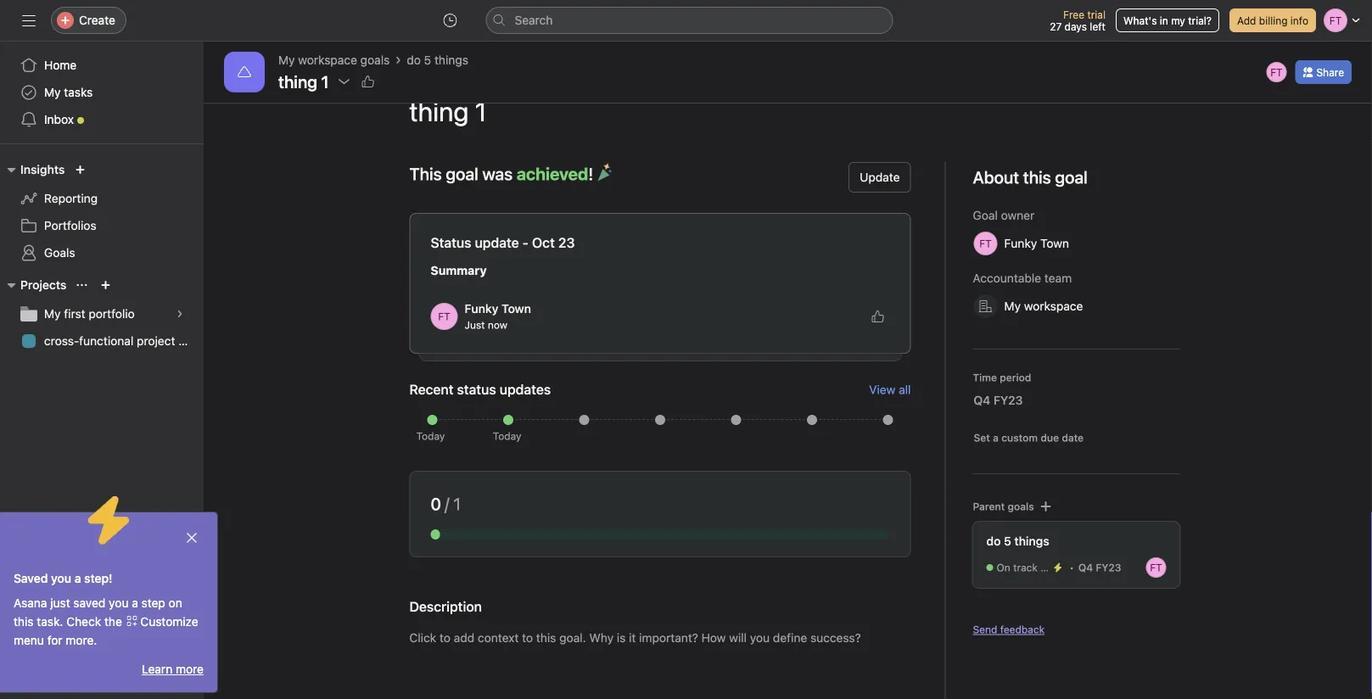 Task type: locate. For each thing, give the bounding box(es) containing it.
do 5 things
[[407, 53, 468, 67], [987, 534, 1050, 548]]

1 vertical spatial q4
[[1079, 562, 1093, 574]]

funky up the just
[[465, 302, 499, 316]]

my for my tasks
[[44, 85, 61, 99]]

insights element
[[0, 154, 204, 270]]

ft left share button
[[1271, 66, 1283, 78]]

plan
[[178, 334, 202, 348]]

funky town button
[[966, 228, 1098, 259]]

1 horizontal spatial a
[[132, 596, 138, 610]]

my left first
[[44, 307, 61, 321]]

town up 'now'
[[502, 302, 531, 316]]

the
[[104, 615, 122, 629]]

2 horizontal spatial ft
[[1271, 66, 1283, 78]]

1 today from the left
[[416, 430, 445, 442]]

send
[[973, 624, 998, 636]]

my inside dropdown button
[[1005, 299, 1021, 313]]

0 vertical spatial goals
[[361, 53, 390, 67]]

0 vertical spatial 5
[[424, 53, 431, 67]]

1 horizontal spatial you
[[109, 596, 129, 610]]

1 vertical spatial you
[[109, 596, 129, 610]]

0 horizontal spatial q4 fy23 button
[[963, 385, 1051, 416]]

0 vertical spatial funky
[[1005, 236, 1038, 250]]

learn
[[142, 663, 173, 677]]

1
[[454, 494, 461, 514]]

1 vertical spatial 0 likes. click to like this task image
[[871, 310, 885, 323]]

do 5 things up track
[[987, 534, 1050, 548]]

set
[[974, 432, 991, 444]]

parent goals
[[973, 501, 1035, 513]]

1 horizontal spatial do 5 things
[[987, 534, 1050, 548]]

my
[[278, 53, 295, 67], [44, 85, 61, 99], [1005, 299, 1021, 313], [44, 307, 61, 321]]

things
[[435, 53, 468, 67], [1015, 534, 1050, 548]]

new project or portfolio image
[[101, 280, 111, 290]]

track
[[1014, 562, 1038, 574]]

view
[[869, 383, 896, 397]]

a left step
[[132, 596, 138, 610]]

first
[[64, 307, 85, 321]]

my left tasks
[[44, 85, 61, 99]]

0 horizontal spatial goals
[[361, 53, 390, 67]]

funky for funky town just now
[[465, 302, 499, 316]]

fy23
[[994, 393, 1023, 407], [1096, 562, 1122, 574]]

0 horizontal spatial workspace
[[298, 53, 357, 67]]

1 horizontal spatial ft
[[1150, 562, 1163, 574]]

today down the status updates
[[493, 430, 522, 442]]

1 vertical spatial town
[[502, 302, 531, 316]]

1 vertical spatial things
[[1015, 534, 1050, 548]]

0 vertical spatial workspace
[[298, 53, 357, 67]]

•
[[1070, 562, 1075, 574]]

my up thing 1
[[278, 53, 295, 67]]

1 horizontal spatial goals
[[1008, 501, 1035, 513]]

do
[[407, 53, 421, 67], [987, 534, 1001, 548]]

you
[[51, 572, 71, 586], [109, 596, 129, 610]]

1 vertical spatial q4 fy23 button
[[1075, 559, 1143, 576]]

1 horizontal spatial 0 likes. click to like this task image
[[871, 310, 885, 323]]

0 horizontal spatial q4
[[974, 393, 991, 407]]

q4 fy23 button down time period
[[963, 385, 1051, 416]]

1 vertical spatial fy23
[[1096, 562, 1122, 574]]

send feedback
[[973, 624, 1045, 636]]

0 vertical spatial 0 likes. click to like this task image
[[361, 75, 375, 88]]

ft right • q4 fy23
[[1150, 562, 1163, 574]]

you inside asana just saved you a step on this task. check the
[[109, 596, 129, 610]]

about this goal
[[973, 167, 1088, 187]]

show options image
[[338, 75, 351, 88]]

0 likes. click to like this task image
[[361, 75, 375, 88], [871, 310, 885, 323]]

funky inside dropdown button
[[1005, 236, 1038, 250]]

trial
[[1088, 8, 1106, 20]]

0 horizontal spatial town
[[502, 302, 531, 316]]

info
[[1291, 14, 1309, 26]]

project
[[137, 334, 175, 348]]

0 vertical spatial things
[[435, 53, 468, 67]]

1 vertical spatial do 5 things
[[987, 534, 1050, 548]]

1 vertical spatial ft
[[438, 311, 451, 323]]

2 horizontal spatial a
[[993, 432, 999, 444]]

town up team at the top of page
[[1041, 236, 1070, 250]]

recent
[[410, 382, 454, 398]]

0 vertical spatial town
[[1041, 236, 1070, 250]]

0 vertical spatial do
[[407, 53, 421, 67]]

a inside set a custom due date button
[[993, 432, 999, 444]]

due
[[1041, 432, 1059, 444]]

my first portfolio link
[[10, 300, 194, 328]]

my for my workspace goals
[[278, 53, 295, 67]]

my tasks
[[44, 85, 93, 99]]

free
[[1064, 8, 1085, 20]]

inbox
[[44, 112, 74, 126]]

asana
[[14, 596, 47, 610]]

/
[[445, 494, 449, 514]]

this goal was achieved !
[[410, 164, 594, 184]]

check
[[66, 615, 101, 629]]

oct 23
[[532, 235, 575, 251]]

q4 fy23
[[974, 393, 1023, 407]]

funky inside funky town just now
[[465, 302, 499, 316]]

this goal
[[1024, 167, 1088, 187]]

things down history icon
[[435, 53, 468, 67]]

my inside global 'element'
[[44, 85, 61, 99]]

funky for funky town
[[1005, 236, 1038, 250]]

my for my workspace
[[1005, 299, 1021, 313]]

a right set
[[993, 432, 999, 444]]

projects element
[[0, 270, 204, 358]]

see details, my first portfolio image
[[175, 309, 185, 319]]

you up the at the left of page
[[109, 596, 129, 610]]

my workspace goals link
[[278, 51, 390, 70]]

0 vertical spatial fy23
[[994, 393, 1023, 407]]

goals left do 5 things link
[[361, 53, 390, 67]]

town inside dropdown button
[[1041, 236, 1070, 250]]

period
[[1000, 372, 1032, 384]]

today
[[416, 430, 445, 442], [493, 430, 522, 442]]

you up just
[[51, 572, 71, 586]]

do 5 things link
[[407, 51, 468, 70]]

0 horizontal spatial today
[[416, 430, 445, 442]]

recent status updates
[[410, 382, 551, 398]]

things up "on track (0%)"
[[1015, 534, 1050, 548]]

0 likes. click to like this task image up 'view'
[[871, 310, 885, 323]]

global element
[[0, 42, 204, 143]]

do up on
[[987, 534, 1001, 548]]

latest status update element
[[410, 213, 911, 354]]

home
[[44, 58, 77, 72]]

this
[[14, 615, 34, 629]]

-
[[523, 235, 529, 251]]

town inside funky town just now
[[502, 302, 531, 316]]

more
[[176, 663, 204, 677]]

2 vertical spatial a
[[132, 596, 138, 610]]

workspace inside dropdown button
[[1024, 299, 1084, 313]]

a inside asana just saved you a step on this task. check the
[[132, 596, 138, 610]]

workspace up show options icon
[[298, 53, 357, 67]]

projects
[[20, 278, 67, 292]]

town for funky town
[[1041, 236, 1070, 250]]

reporting link
[[10, 185, 194, 212]]

1 vertical spatial workspace
[[1024, 299, 1084, 313]]

0 horizontal spatial a
[[74, 572, 81, 586]]

customize menu for more.
[[14, 615, 198, 648]]

1 horizontal spatial workspace
[[1024, 299, 1084, 313]]

1 vertical spatial 5
[[1004, 534, 1012, 548]]

do right my workspace goals
[[407, 53, 421, 67]]

goal
[[446, 164, 479, 184]]

funky down owner
[[1005, 236, 1038, 250]]

fy23 down time period
[[994, 393, 1023, 407]]

funky
[[1005, 236, 1038, 250], [465, 302, 499, 316]]

add parent goal image
[[1040, 500, 1053, 514]]

tasks
[[64, 85, 93, 99]]

5
[[424, 53, 431, 67], [1004, 534, 1012, 548]]

0 likes. click to like this task image right show options icon
[[361, 75, 375, 88]]

saved
[[73, 596, 106, 610]]

workspace for my workspace goals
[[298, 53, 357, 67]]

0 horizontal spatial do 5 things
[[407, 53, 468, 67]]

1 horizontal spatial town
[[1041, 236, 1070, 250]]

1 vertical spatial funky
[[465, 302, 499, 316]]

0 horizontal spatial ft
[[438, 311, 451, 323]]

cross-functional project plan
[[44, 334, 202, 348]]

history image
[[444, 14, 457, 27]]

my workspace button
[[966, 291, 1112, 322]]

0 horizontal spatial funky
[[465, 302, 499, 316]]

on
[[997, 562, 1011, 574]]

q4 down time
[[974, 393, 991, 407]]

1 horizontal spatial funky
[[1005, 236, 1038, 250]]

what's in my trial?
[[1124, 14, 1212, 26]]

search
[[515, 13, 553, 27]]

goals left add parent goal icon in the right of the page
[[1008, 501, 1035, 513]]

task.
[[37, 615, 63, 629]]

q4
[[974, 393, 991, 407], [1079, 562, 1093, 574]]

q4 right •
[[1079, 562, 1093, 574]]

0 horizontal spatial fy23
[[994, 393, 1023, 407]]

do 5 things down history icon
[[407, 53, 468, 67]]

achieved
[[517, 164, 589, 184]]

fy23 right •
[[1096, 562, 1122, 574]]

(0%)
[[1041, 562, 1065, 574]]

a
[[993, 432, 999, 444], [74, 572, 81, 586], [132, 596, 138, 610]]

just
[[50, 596, 70, 610]]

town for funky town just now
[[502, 302, 531, 316]]

q4 fy23 button right (0%)
[[1075, 559, 1143, 576]]

my down accountable at top
[[1005, 299, 1021, 313]]

time
[[973, 372, 997, 384]]

1 horizontal spatial fy23
[[1096, 562, 1122, 574]]

step
[[141, 596, 165, 610]]

1 vertical spatial a
[[74, 572, 81, 586]]

ft inside button
[[1271, 66, 1283, 78]]

search button
[[486, 7, 893, 34]]

portfolio
[[89, 307, 135, 321]]

today down the recent
[[416, 430, 445, 442]]

a left step!
[[74, 572, 81, 586]]

my inside projects element
[[44, 307, 61, 321]]

0 vertical spatial a
[[993, 432, 999, 444]]

this
[[410, 164, 442, 184]]

0 vertical spatial you
[[51, 572, 71, 586]]

ft left the just
[[438, 311, 451, 323]]

1 horizontal spatial q4
[[1079, 562, 1093, 574]]

1 vertical spatial do
[[987, 534, 1001, 548]]

0 vertical spatial ft
[[1271, 66, 1283, 78]]

funky town
[[1005, 236, 1070, 250]]

1 horizontal spatial q4 fy23 button
[[1075, 559, 1143, 576]]

0 horizontal spatial 0 likes. click to like this task image
[[361, 75, 375, 88]]

1 horizontal spatial today
[[493, 430, 522, 442]]

time period
[[973, 372, 1032, 384]]

workspace down team at the top of page
[[1024, 299, 1084, 313]]

goals link
[[10, 239, 194, 267]]

0 horizontal spatial you
[[51, 572, 71, 586]]

show options, current sort, top image
[[77, 280, 87, 290]]

1 horizontal spatial things
[[1015, 534, 1050, 548]]



Task type: vqa. For each thing, say whether or not it's contained in the screenshot.
'trial'
yes



Task type: describe. For each thing, give the bounding box(es) containing it.
portfolios link
[[10, 212, 194, 239]]

0 horizontal spatial 5
[[424, 53, 431, 67]]

status
[[431, 235, 472, 251]]

set a custom due date
[[974, 432, 1084, 444]]

create
[[79, 13, 115, 27]]

my for my first portfolio
[[44, 307, 61, 321]]

workspace for my workspace
[[1024, 299, 1084, 313]]

set a custom due date button
[[970, 430, 1088, 447]]

my
[[1172, 14, 1186, 26]]

27
[[1050, 20, 1062, 32]]

what's in my trial? button
[[1116, 8, 1220, 32]]

cross-functional project plan link
[[10, 328, 202, 355]]

portfolios
[[44, 219, 96, 233]]

step!
[[84, 572, 113, 586]]

view all
[[869, 383, 911, 397]]

description
[[410, 599, 482, 615]]

team
[[1045, 271, 1072, 285]]

my first portfolio
[[44, 307, 135, 321]]

update
[[475, 235, 519, 251]]

thing 1
[[278, 71, 329, 91]]

ft button
[[1265, 60, 1289, 84]]

my workspace
[[1005, 299, 1084, 313]]

0 likes. click to like this task image inside latest status update element
[[871, 310, 885, 323]]

in
[[1160, 14, 1169, 26]]

parent
[[973, 501, 1005, 513]]

status updates
[[457, 382, 551, 398]]

1 horizontal spatial 5
[[1004, 534, 1012, 548]]

funky town just now
[[465, 302, 531, 331]]

learn more link
[[142, 663, 204, 677]]

0 vertical spatial do 5 things
[[407, 53, 468, 67]]

0 horizontal spatial do
[[407, 53, 421, 67]]

ft inside latest status update element
[[438, 311, 451, 323]]

add billing info button
[[1230, 8, 1317, 32]]

insights
[[20, 163, 65, 177]]

inbox link
[[10, 106, 194, 133]]

update button
[[849, 162, 911, 193]]

goal owner
[[973, 208, 1035, 222]]

2 vertical spatial ft
[[1150, 562, 1163, 574]]

insights button
[[0, 160, 65, 180]]

0 horizontal spatial things
[[435, 53, 468, 67]]

• q4 fy23
[[1070, 562, 1122, 574]]

my workspace goals
[[278, 53, 390, 67]]

0 vertical spatial q4
[[974, 393, 991, 407]]

billing
[[1260, 14, 1288, 26]]

add billing info
[[1238, 14, 1309, 26]]

2 today from the left
[[493, 430, 522, 442]]

on
[[169, 596, 182, 610]]

trial?
[[1189, 14, 1212, 26]]

share
[[1317, 66, 1345, 78]]

left
[[1090, 20, 1106, 32]]

cross-
[[44, 334, 79, 348]]

what's
[[1124, 14, 1157, 26]]

goals
[[44, 246, 75, 260]]

!
[[589, 164, 594, 184]]

accountable
[[973, 271, 1042, 285]]

asana just saved you a step on this task. check the
[[14, 596, 182, 629]]

1 vertical spatial goals
[[1008, 501, 1035, 513]]

my tasks link
[[10, 79, 194, 106]]

for
[[47, 634, 62, 648]]

owner
[[1001, 208, 1035, 222]]

view all button
[[869, 383, 911, 397]]

saved
[[14, 572, 48, 586]]

funky town link
[[465, 302, 531, 316]]

on track (0%)
[[997, 562, 1065, 574]]

menu
[[14, 634, 44, 648]]

all
[[899, 383, 911, 397]]

status update - oct 23
[[431, 235, 575, 251]]

close toast image
[[185, 531, 199, 545]]

about
[[973, 167, 1020, 187]]

0 vertical spatial q4 fy23 button
[[963, 385, 1051, 416]]

more.
[[66, 634, 97, 648]]

1 horizontal spatial do
[[987, 534, 1001, 548]]

saved you a step!
[[14, 572, 113, 586]]

send feedback link
[[973, 622, 1045, 638]]

hide sidebar image
[[22, 14, 36, 27]]

0 / 1
[[431, 494, 461, 514]]

now
[[488, 319, 508, 331]]

free trial 27 days left
[[1050, 8, 1106, 32]]

update
[[860, 170, 900, 184]]

goal
[[973, 208, 998, 222]]

was
[[483, 164, 513, 184]]

new image
[[75, 165, 85, 175]]

Goal name text field
[[396, 81, 1180, 142]]

days
[[1065, 20, 1087, 32]]

search list box
[[486, 7, 893, 34]]

functional
[[79, 334, 134, 348]]



